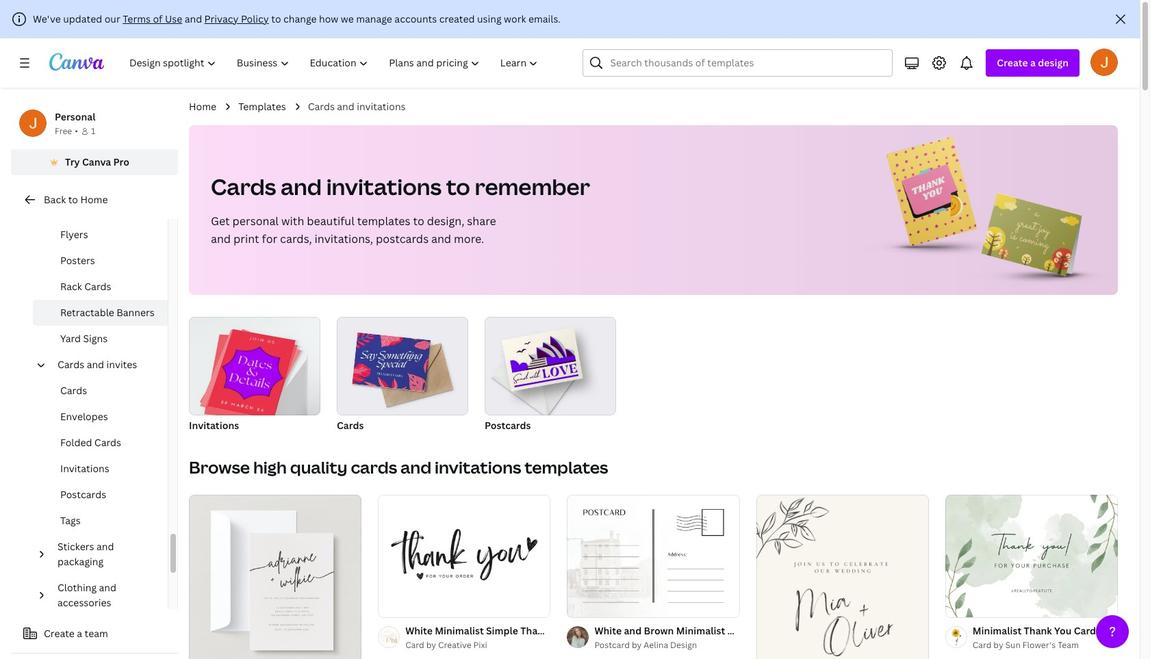 Task type: describe. For each thing, give the bounding box(es) containing it.
1 of 2
[[577, 601, 597, 612]]

simple
[[486, 625, 518, 638]]

1 of 2 link
[[567, 495, 740, 618]]

how
[[319, 12, 339, 25]]

and right use
[[185, 12, 202, 25]]

retractable
[[60, 306, 114, 319]]

white minimalist simple thank you card card by creative pixi
[[406, 625, 593, 651]]

you inside the minimalist thank you card card by sun flower's team
[[1055, 625, 1072, 638]]

Search search field
[[611, 50, 884, 76]]

create a team
[[44, 627, 108, 640]]

business
[[60, 202, 101, 215]]

yard signs
[[60, 332, 108, 345]]

cards
[[351, 456, 397, 479]]

stickers and packaging
[[58, 540, 114, 568]]

invites
[[107, 358, 137, 371]]

rack cards
[[60, 280, 111, 293]]

1 for 1 of 2
[[577, 601, 581, 612]]

back
[[44, 193, 66, 206]]

try
[[65, 155, 80, 168]]

we've
[[33, 12, 61, 25]]

team
[[85, 627, 108, 640]]

clothing and accessories button
[[52, 575, 160, 616]]

stickers
[[58, 540, 94, 553]]

our
[[105, 12, 120, 25]]

cards down posters link
[[84, 280, 111, 293]]

and inside stickers and packaging
[[97, 540, 114, 553]]

folded
[[60, 436, 92, 449]]

cards inside button
[[58, 358, 84, 371]]

use
[[165, 12, 182, 25]]

folded cards
[[60, 436, 121, 449]]

a for design
[[1031, 56, 1036, 69]]

templates link
[[238, 99, 286, 114]]

a for team
[[77, 627, 82, 640]]

free •
[[55, 125, 78, 137]]

cards,
[[280, 231, 312, 247]]

terms of use link
[[123, 12, 182, 25]]

browse
[[189, 456, 250, 479]]

2 vertical spatial invitations
[[435, 456, 522, 479]]

cards and invites
[[58, 358, 137, 371]]

top level navigation element
[[121, 49, 550, 77]]

business cards link
[[33, 196, 168, 222]]

work
[[504, 12, 526, 25]]

•
[[75, 125, 78, 137]]

flower's
[[1023, 640, 1056, 651]]

create a team button
[[11, 621, 178, 648]]

minimalist thank you card link
[[973, 624, 1097, 639]]

try canva pro button
[[11, 149, 178, 175]]

for
[[262, 231, 278, 247]]

rack
[[60, 280, 82, 293]]

envelopes
[[60, 410, 108, 423]]

business cards
[[60, 202, 130, 215]]

ivory black minimalist luxury wedding invitation image
[[189, 495, 362, 660]]

pro
[[113, 155, 129, 168]]

retractable banners
[[60, 306, 155, 319]]

cards up the cards
[[337, 419, 364, 432]]

white for white and brown minimalist photo travel postcard
[[595, 625, 622, 638]]

banners
[[117, 306, 155, 319]]

try canva pro
[[65, 155, 129, 168]]

1 horizontal spatial postcards
[[485, 419, 531, 432]]

manage
[[356, 12, 392, 25]]

white minimalist simple thank you card image
[[378, 495, 551, 618]]

emails.
[[529, 12, 561, 25]]

invitations for cards and invitations
[[357, 100, 406, 113]]

photo
[[728, 625, 756, 638]]

remember
[[475, 172, 590, 201]]

and up with
[[281, 172, 322, 201]]

free
[[55, 125, 72, 137]]

privacy policy link
[[205, 12, 269, 25]]

cream minimalist elegant handwritten wedding invitation image
[[757, 495, 929, 660]]

quality
[[290, 456, 348, 479]]

0 horizontal spatial of
[[153, 12, 163, 25]]

0 horizontal spatial cards link
[[33, 378, 168, 404]]

by inside the minimalist thank you card card by sun flower's team
[[994, 640, 1004, 651]]

cards up flyers link
[[103, 202, 130, 215]]

white and brown minimalist photo travel postcard link
[[595, 624, 830, 639]]

by inside white minimalist simple thank you card card by creative pixi
[[427, 640, 436, 651]]

0 horizontal spatial home
[[80, 193, 108, 206]]

cards and invites button
[[52, 352, 160, 378]]

high
[[253, 456, 287, 479]]

envelopes link
[[33, 404, 168, 430]]

card up team
[[1074, 625, 1097, 638]]

white minimalist simple thank you card link
[[406, 624, 593, 639]]

0 horizontal spatial postcards
[[60, 488, 106, 501]]

2
[[592, 601, 597, 612]]

team
[[1058, 640, 1079, 651]]

1 horizontal spatial invitations link
[[189, 317, 321, 435]]

1 for 1
[[91, 125, 95, 137]]

1 vertical spatial postcard
[[595, 640, 630, 651]]

brown
[[644, 625, 674, 638]]

and down signs
[[87, 358, 104, 371]]

pixi
[[474, 640, 487, 651]]

travel
[[758, 625, 787, 638]]

0 vertical spatial postcard
[[789, 625, 830, 638]]

back to home
[[44, 193, 108, 206]]

and down get
[[211, 231, 231, 247]]

get personal with beautiful templates to design, share and print for cards, invitations, postcards and more.
[[211, 214, 496, 247]]

create a design
[[997, 56, 1069, 69]]

canva
[[82, 155, 111, 168]]

change
[[284, 12, 317, 25]]

flyers link
[[33, 222, 168, 248]]

invitations,
[[315, 231, 373, 247]]



Task type: vqa. For each thing, say whether or not it's contained in the screenshot.
Shared with you
no



Task type: locate. For each thing, give the bounding box(es) containing it.
0 horizontal spatial invitations link
[[33, 456, 168, 482]]

updated
[[63, 12, 102, 25]]

0 horizontal spatial a
[[77, 627, 82, 640]]

create a design button
[[986, 49, 1080, 77]]

thank up flower's
[[1024, 625, 1053, 638]]

a inside dropdown button
[[1031, 56, 1036, 69]]

back to home link
[[11, 186, 178, 214]]

postcard by aelina design link
[[595, 639, 740, 653]]

of left 2
[[583, 601, 591, 612]]

1 vertical spatial of
[[583, 601, 591, 612]]

design,
[[427, 214, 465, 229]]

cards and invitations to remember image
[[864, 125, 1118, 295]]

2 by from the left
[[632, 640, 642, 651]]

retractable banners link
[[33, 300, 168, 326]]

invitations for cards and invitations to remember
[[326, 172, 442, 201]]

using
[[477, 12, 502, 25]]

signs
[[83, 332, 108, 345]]

and right the cards
[[401, 456, 432, 479]]

create for create a team
[[44, 627, 75, 640]]

get
[[211, 214, 230, 229]]

you
[[551, 625, 569, 638], [1055, 625, 1072, 638]]

created
[[439, 12, 475, 25]]

white and brown minimalist photo travel postcard postcard by aelina design
[[595, 625, 830, 651]]

0 horizontal spatial postcards link
[[33, 482, 168, 508]]

to right policy
[[271, 12, 281, 25]]

of
[[153, 12, 163, 25], [583, 601, 591, 612]]

create left the team
[[44, 627, 75, 640]]

and up accessories on the bottom left of page
[[99, 581, 116, 594]]

accounts
[[395, 12, 437, 25]]

of left use
[[153, 12, 163, 25]]

1 horizontal spatial by
[[632, 640, 642, 651]]

1 vertical spatial templates
[[525, 456, 608, 479]]

0 vertical spatial invitations
[[189, 419, 239, 432]]

design
[[671, 640, 697, 651]]

white down 2
[[595, 625, 622, 638]]

1 vertical spatial home
[[80, 193, 108, 206]]

you up team
[[1055, 625, 1072, 638]]

1 horizontal spatial of
[[583, 601, 591, 612]]

tags link
[[33, 508, 168, 534]]

thank right simple
[[521, 625, 549, 638]]

2 you from the left
[[1055, 625, 1072, 638]]

minimalist inside the white and brown minimalist photo travel postcard postcard by aelina design
[[676, 625, 725, 638]]

personal
[[55, 110, 95, 123]]

and inside clothing and accessories
[[99, 581, 116, 594]]

0 horizontal spatial templates
[[357, 214, 411, 229]]

1 horizontal spatial thank
[[1024, 625, 1053, 638]]

card by creative pixi link
[[406, 639, 551, 653]]

posters
[[60, 254, 95, 267]]

1
[[91, 125, 95, 137], [577, 601, 581, 612]]

postcard image
[[485, 317, 616, 416], [502, 328, 584, 392]]

1 horizontal spatial postcard
[[789, 625, 830, 638]]

create inside button
[[44, 627, 75, 640]]

1 horizontal spatial postcards link
[[485, 317, 616, 435]]

1 horizontal spatial you
[[1055, 625, 1072, 638]]

white and brown minimalist photo travel postcard image
[[567, 495, 740, 618]]

1 horizontal spatial a
[[1031, 56, 1036, 69]]

0 vertical spatial invitations
[[357, 100, 406, 113]]

1 inside 1 of 2 link
[[577, 601, 581, 612]]

and
[[185, 12, 202, 25], [337, 100, 355, 113], [281, 172, 322, 201], [211, 231, 231, 247], [432, 231, 451, 247], [87, 358, 104, 371], [401, 456, 432, 479], [97, 540, 114, 553], [99, 581, 116, 594], [624, 625, 642, 638]]

packaging
[[58, 555, 104, 568]]

2 minimalist from the left
[[676, 625, 725, 638]]

accessories
[[58, 597, 111, 610]]

to up design,
[[446, 172, 470, 201]]

and down 'top level navigation' element
[[337, 100, 355, 113]]

white for white minimalist simple thank you card
[[406, 625, 433, 638]]

minimalist thank you card image
[[946, 495, 1118, 618]]

minimalist inside white minimalist simple thank you card card by creative pixi
[[435, 625, 484, 638]]

postcard right "travel"
[[789, 625, 830, 638]]

0 horizontal spatial white
[[406, 625, 433, 638]]

1 horizontal spatial templates
[[525, 456, 608, 479]]

invitations
[[189, 419, 239, 432], [60, 462, 109, 475]]

minimalist up design
[[676, 625, 725, 638]]

to up the 'postcards'
[[413, 214, 424, 229]]

cards down yard
[[58, 358, 84, 371]]

a
[[1031, 56, 1036, 69], [77, 627, 82, 640]]

you right simple
[[551, 625, 569, 638]]

1 vertical spatial invitations link
[[33, 456, 168, 482]]

cards up personal
[[211, 172, 276, 201]]

minimalist inside the minimalist thank you card card by sun flower's team
[[973, 625, 1022, 638]]

share
[[467, 214, 496, 229]]

invitations link
[[189, 317, 321, 435], [33, 456, 168, 482]]

create left design
[[997, 56, 1029, 69]]

0 horizontal spatial thank
[[521, 625, 549, 638]]

by left aelina
[[632, 640, 642, 651]]

clothing and accessories
[[58, 581, 116, 610]]

white up card by creative pixi link
[[406, 625, 433, 638]]

card down 1 of 2
[[571, 625, 593, 638]]

with
[[281, 214, 304, 229]]

personal
[[233, 214, 279, 229]]

0 horizontal spatial minimalist
[[435, 625, 484, 638]]

1 vertical spatial create
[[44, 627, 75, 640]]

a inside button
[[77, 627, 82, 640]]

0 horizontal spatial you
[[551, 625, 569, 638]]

0 vertical spatial postcards
[[485, 419, 531, 432]]

0 vertical spatial of
[[153, 12, 163, 25]]

1 vertical spatial a
[[77, 627, 82, 640]]

yard
[[60, 332, 81, 345]]

2 thank from the left
[[1024, 625, 1053, 638]]

aelina
[[644, 640, 669, 651]]

invitation image
[[189, 317, 321, 416], [207, 329, 295, 420]]

create inside dropdown button
[[997, 56, 1029, 69]]

card image
[[337, 317, 468, 416], [352, 333, 431, 392]]

0 horizontal spatial by
[[427, 640, 436, 651]]

white inside white minimalist simple thank you card card by creative pixi
[[406, 625, 433, 638]]

a left the team
[[77, 627, 82, 640]]

home link
[[189, 99, 217, 114]]

you inside white minimalist simple thank you card card by creative pixi
[[551, 625, 569, 638]]

privacy
[[205, 12, 239, 25]]

white
[[406, 625, 433, 638], [595, 625, 622, 638]]

posters link
[[33, 248, 168, 274]]

None search field
[[583, 49, 893, 77]]

1 vertical spatial invitations
[[60, 462, 109, 475]]

3 by from the left
[[994, 640, 1004, 651]]

1 horizontal spatial white
[[595, 625, 622, 638]]

1 white from the left
[[406, 625, 433, 638]]

a left design
[[1031, 56, 1036, 69]]

create for create a design
[[997, 56, 1029, 69]]

0 vertical spatial postcards link
[[485, 317, 616, 435]]

1 horizontal spatial invitations
[[189, 419, 239, 432]]

0 horizontal spatial create
[[44, 627, 75, 640]]

to inside get personal with beautiful templates to design, share and print for cards, invitations, postcards and more.
[[413, 214, 424, 229]]

home
[[189, 100, 217, 113], [80, 193, 108, 206]]

invitations
[[357, 100, 406, 113], [326, 172, 442, 201], [435, 456, 522, 479]]

by left creative
[[427, 640, 436, 651]]

postcard down 2
[[595, 640, 630, 651]]

by
[[427, 640, 436, 651], [632, 640, 642, 651], [994, 640, 1004, 651]]

0 horizontal spatial postcard
[[595, 640, 630, 651]]

minimalist up sun
[[973, 625, 1022, 638]]

templates
[[357, 214, 411, 229], [525, 456, 608, 479]]

by inside the white and brown minimalist photo travel postcard postcard by aelina design
[[632, 640, 642, 651]]

and down tags link
[[97, 540, 114, 553]]

1 vertical spatial invitations
[[326, 172, 442, 201]]

beautiful
[[307, 214, 355, 229]]

cards and invitations to remember
[[211, 172, 590, 201]]

and inside the white and brown minimalist photo travel postcard postcard by aelina design
[[624, 625, 642, 638]]

print
[[234, 231, 259, 247]]

creative
[[438, 640, 472, 651]]

templates
[[238, 100, 286, 113]]

1 minimalist from the left
[[435, 625, 484, 638]]

rack cards link
[[33, 274, 168, 300]]

by left sun
[[994, 640, 1004, 651]]

0 vertical spatial create
[[997, 56, 1029, 69]]

we've updated our terms of use and privacy policy to change how we manage accounts created using work emails.
[[33, 12, 561, 25]]

0 vertical spatial templates
[[357, 214, 411, 229]]

card left creative
[[406, 640, 425, 651]]

policy
[[241, 12, 269, 25]]

2 horizontal spatial by
[[994, 640, 1004, 651]]

0 vertical spatial home
[[189, 100, 217, 113]]

terms
[[123, 12, 151, 25]]

stickers and packaging button
[[52, 534, 160, 575]]

1 vertical spatial postcards
[[60, 488, 106, 501]]

card left sun
[[973, 640, 992, 651]]

1 horizontal spatial cards link
[[337, 317, 468, 435]]

card by sun flower's team link
[[973, 639, 1097, 653]]

browse high quality cards and invitations templates
[[189, 456, 608, 479]]

1 horizontal spatial minimalist
[[676, 625, 725, 638]]

sun
[[1006, 640, 1021, 651]]

1 thank from the left
[[521, 625, 549, 638]]

to
[[271, 12, 281, 25], [446, 172, 470, 201], [68, 193, 78, 206], [413, 214, 424, 229]]

1 horizontal spatial 1
[[577, 601, 581, 612]]

and left brown at the bottom of the page
[[624, 625, 642, 638]]

invitations up browse on the bottom left of page
[[189, 419, 239, 432]]

cards up envelopes
[[60, 384, 87, 397]]

jeremy miller image
[[1091, 49, 1118, 76]]

templates inside get personal with beautiful templates to design, share and print for cards, invitations, postcards and more.
[[357, 214, 411, 229]]

0 horizontal spatial 1
[[91, 125, 95, 137]]

clothing
[[58, 581, 97, 594]]

invitations down folded cards
[[60, 462, 109, 475]]

cards down 'top level navigation' element
[[308, 100, 335, 113]]

2 horizontal spatial minimalist
[[973, 625, 1022, 638]]

thank inside the minimalist thank you card card by sun flower's team
[[1024, 625, 1053, 638]]

1 vertical spatial 1
[[577, 601, 581, 612]]

and down design,
[[432, 231, 451, 247]]

flyers
[[60, 228, 88, 241]]

thank inside white minimalist simple thank you card card by creative pixi
[[521, 625, 549, 638]]

2 white from the left
[[595, 625, 622, 638]]

1 left 2
[[577, 601, 581, 612]]

to inside back to home link
[[68, 193, 78, 206]]

3 minimalist from the left
[[973, 625, 1022, 638]]

we
[[341, 12, 354, 25]]

1 horizontal spatial create
[[997, 56, 1029, 69]]

1 right "•"
[[91, 125, 95, 137]]

folded cards link
[[33, 430, 168, 456]]

1 vertical spatial postcards link
[[33, 482, 168, 508]]

cards down the envelopes link
[[94, 436, 121, 449]]

cards and invitations
[[308, 100, 406, 113]]

0 vertical spatial 1
[[91, 125, 95, 137]]

1 you from the left
[[551, 625, 569, 638]]

cards link
[[337, 317, 468, 435], [33, 378, 168, 404]]

0 horizontal spatial invitations
[[60, 462, 109, 475]]

1 horizontal spatial home
[[189, 100, 217, 113]]

0 vertical spatial a
[[1031, 56, 1036, 69]]

minimalist up creative
[[435, 625, 484, 638]]

0 vertical spatial invitations link
[[189, 317, 321, 435]]

postcards
[[376, 231, 429, 247]]

white inside the white and brown minimalist photo travel postcard postcard by aelina design
[[595, 625, 622, 638]]

1 by from the left
[[427, 640, 436, 651]]

more.
[[454, 231, 484, 247]]

to right the back
[[68, 193, 78, 206]]



